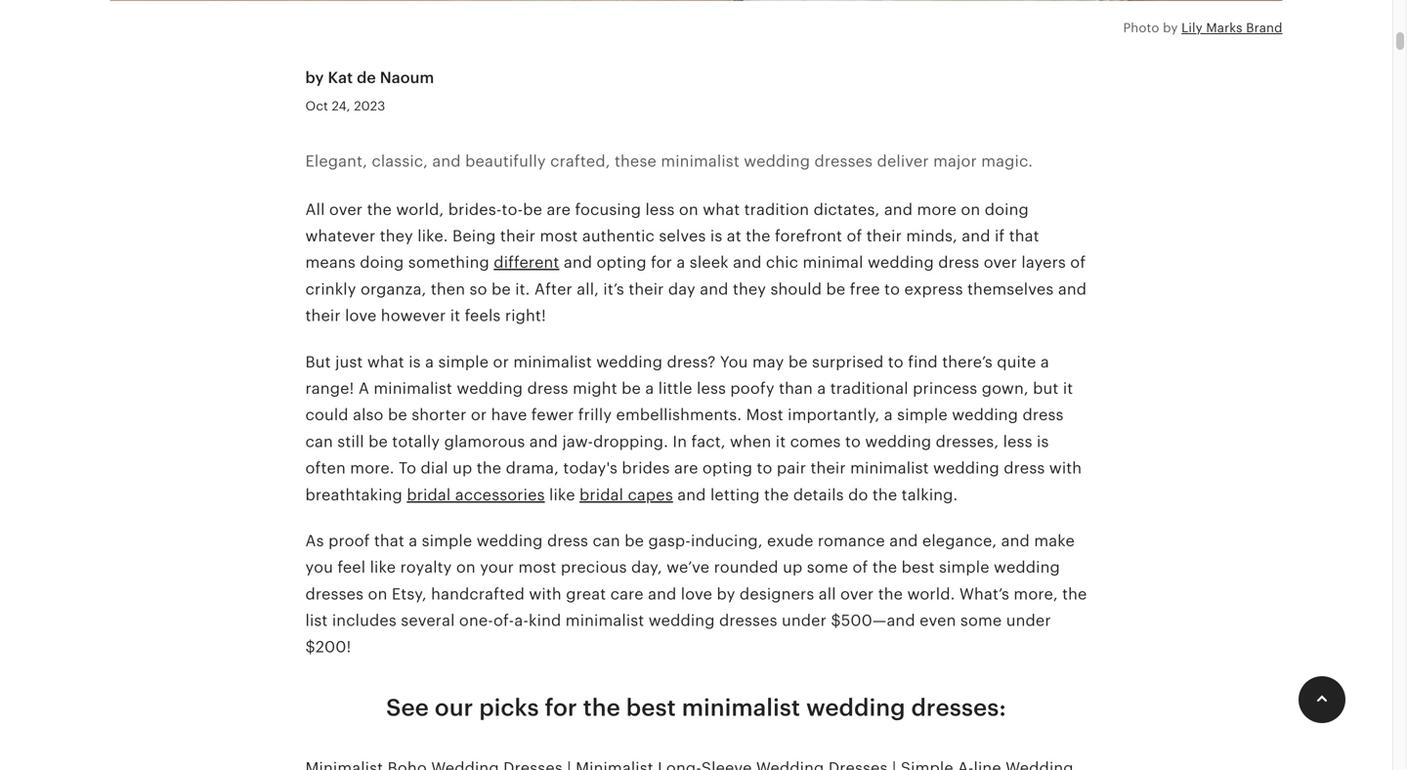 Task type: locate. For each thing, give the bounding box(es) containing it.
a down "traditional"
[[884, 406, 893, 424]]

world,
[[396, 201, 444, 218]]

most up different
[[540, 227, 578, 245]]

to right free at the top of page
[[885, 280, 900, 298]]

or up the glamorous
[[471, 406, 487, 424]]

find
[[908, 353, 938, 371]]

shorter
[[412, 406, 467, 424]]

2 vertical spatial by
[[717, 585, 736, 603]]

2 vertical spatial dresses
[[719, 612, 778, 630]]

1 horizontal spatial can
[[593, 532, 621, 550]]

0 horizontal spatial up
[[453, 459, 472, 477]]

0 vertical spatial doing
[[985, 201, 1029, 218]]

the right picks
[[583, 694, 621, 721]]

is left 'at'
[[711, 227, 723, 245]]

2 horizontal spatial is
[[1037, 433, 1049, 450]]

1 horizontal spatial best
[[902, 559, 935, 576]]

0 vertical spatial by
[[1163, 20, 1178, 35]]

love inside as proof that a simple wedding dress can be gasp-inducing, exude romance and elegance, and make you feel like royalty on your most precious day, we've rounded up some of the best simple wedding dresses on etsy, handcrafted with great care and love by designers all over the world. what's more, the list includes several one-of-a-kind minimalist wedding dresses under $500—and even some under $200!
[[681, 585, 713, 603]]

0 horizontal spatial some
[[807, 559, 849, 576]]

with inside the but just what is a simple or minimalist wedding dress? you may be surprised to find there's quite a range! a minimalist wedding dress might be a little less poofy than a traditional princess gown, but it could also be shorter or have fewer frilly embellishments. most importantly, a simple wedding dress can still be totally glamorous and jaw-dropping. in fact, when it comes to wedding dresses, less is often more. to dial up the drama, today's brides are opting to pair their minimalist wedding dress with breathtaking
[[1050, 459, 1082, 477]]

you
[[720, 353, 748, 371]]

the down pair
[[764, 486, 789, 504]]

of right layers
[[1071, 254, 1086, 271]]

0 vertical spatial or
[[493, 353, 509, 371]]

over
[[329, 201, 363, 218], [984, 254, 1017, 271], [841, 585, 874, 603]]

that inside "all over the world, brides-to-be are focusing less on what tradition dictates, and more on doing whatever they like. being their most authentic selves is at the forefront of their minds, and if that means doing something"
[[1009, 227, 1040, 245]]

and left if
[[962, 227, 991, 245]]

inducing,
[[691, 532, 763, 550]]

0 vertical spatial love
[[345, 307, 377, 325]]

selves
[[659, 227, 706, 245]]

1 vertical spatial opting
[[703, 459, 753, 477]]

1 horizontal spatial are
[[674, 459, 698, 477]]

make
[[1034, 532, 1075, 550]]

gown,
[[982, 380, 1029, 397]]

1 horizontal spatial is
[[711, 227, 723, 245]]

of inside as proof that a simple wedding dress can be gasp-inducing, exude romance and elegance, and make you feel like royalty on your most precious day, we've rounded up some of the best simple wedding dresses on etsy, handcrafted with great care and love by designers all over the world. what's more, the list includes several one-of-a-kind minimalist wedding dresses under $500—and even some under $200!
[[853, 559, 868, 576]]

dresses down you
[[305, 585, 364, 603]]

wedding up have on the bottom left of page
[[457, 380, 523, 397]]

free
[[850, 280, 880, 298]]

several
[[401, 612, 455, 630]]

0 horizontal spatial love
[[345, 307, 377, 325]]

1 horizontal spatial under
[[1006, 612, 1051, 630]]

however
[[381, 307, 446, 325]]

1 vertical spatial is
[[409, 353, 421, 371]]

wedding
[[744, 153, 810, 170], [868, 254, 934, 271], [596, 353, 663, 371], [457, 380, 523, 397], [952, 406, 1019, 424], [865, 433, 932, 450], [933, 459, 1000, 477], [477, 532, 543, 550], [994, 559, 1060, 576], [649, 612, 715, 630], [806, 694, 906, 721]]

0 vertical spatial up
[[453, 459, 472, 477]]

of inside "all over the world, brides-to-be are focusing less on what tradition dictates, and more on doing whatever they like. being their most authentic selves is at the forefront of their minds, and if that means doing something"
[[847, 227, 862, 245]]

be up more.
[[369, 433, 388, 450]]

might
[[573, 380, 617, 397]]

traditional
[[831, 380, 909, 397]]

or down feels
[[493, 353, 509, 371]]

with inside as proof that a simple wedding dress can be gasp-inducing, exude romance and elegance, and make you feel like royalty on your most precious day, we've rounded up some of the best simple wedding dresses on etsy, handcrafted with great care and love by designers all over the world. what's more, the list includes several one-of-a-kind minimalist wedding dresses under $500—and even some under $200!
[[529, 585, 562, 603]]

by
[[1163, 20, 1178, 35], [305, 69, 324, 86], [717, 585, 736, 603]]

that right proof
[[374, 532, 405, 550]]

of inside and opting for a sleek and chic minimal wedding dress over layers of crinkly organza, then so be it. after all, it's their day and they should be free to express themselves and their love however it feels right!
[[1071, 254, 1086, 271]]

0 vertical spatial dresses
[[815, 153, 873, 170]]

1 vertical spatial by
[[305, 69, 324, 86]]

by left lily
[[1163, 20, 1178, 35]]

be up different link
[[523, 201, 543, 218]]

wedding inside and opting for a sleek and chic minimal wedding dress over layers of crinkly organza, then so be it. after all, it's their day and they should be free to express themselves and their love however it feels right!
[[868, 254, 934, 271]]

2 vertical spatial of
[[853, 559, 868, 576]]

1 horizontal spatial by
[[717, 585, 736, 603]]

less right the dresses,
[[1003, 433, 1033, 450]]

1 horizontal spatial opting
[[703, 459, 753, 477]]

1 vertical spatial like
[[370, 559, 396, 576]]

they down world,
[[380, 227, 413, 245]]

they inside and opting for a sleek and chic minimal wedding dress over layers of crinkly organza, then so be it. after all, it's their day and they should be free to express themselves and their love however it feels right!
[[733, 280, 766, 298]]

0 vertical spatial less
[[646, 201, 675, 218]]

some
[[807, 559, 849, 576], [961, 612, 1002, 630]]

is inside "all over the world, brides-to-be are focusing less on what tradition dictates, and more on doing whatever they like. being their most authentic selves is at the forefront of their minds, and if that means doing something"
[[711, 227, 723, 245]]

one-
[[459, 612, 494, 630]]

be
[[523, 201, 543, 218], [492, 280, 511, 298], [826, 280, 846, 298], [789, 353, 808, 371], [622, 380, 641, 397], [388, 406, 407, 424], [369, 433, 388, 450], [625, 532, 644, 550]]

little
[[659, 380, 693, 397]]

rounded
[[714, 559, 779, 576]]

like right feel
[[370, 559, 396, 576]]

simple
[[438, 353, 489, 371], [897, 406, 948, 424], [422, 532, 472, 550], [939, 559, 990, 576]]

pair
[[777, 459, 806, 477]]

love
[[345, 307, 377, 325], [681, 585, 713, 603]]

1 horizontal spatial for
[[651, 254, 672, 271]]

by left kat
[[305, 69, 324, 86]]

1 vertical spatial over
[[984, 254, 1017, 271]]

with up kind
[[529, 585, 562, 603]]

of for and
[[853, 559, 868, 576]]

of for more
[[847, 227, 862, 245]]

1 vertical spatial that
[[374, 532, 405, 550]]

the left world,
[[367, 201, 392, 218]]

0 vertical spatial that
[[1009, 227, 1040, 245]]

are inside "all over the world, brides-to-be are focusing less on what tradition dictates, and more on doing whatever they like. being their most authentic selves is at the forefront of their minds, and if that means doing something"
[[547, 201, 571, 218]]

as
[[305, 532, 324, 550]]

for
[[651, 254, 672, 271], [545, 694, 578, 721]]

can
[[305, 433, 333, 450], [593, 532, 621, 550]]

our
[[435, 694, 473, 721]]

most for be
[[540, 227, 578, 245]]

simple down elegance, on the bottom
[[939, 559, 990, 576]]

1 horizontal spatial over
[[841, 585, 874, 603]]

on up includes
[[368, 585, 388, 603]]

quite
[[997, 353, 1036, 371]]

1 horizontal spatial some
[[961, 612, 1002, 630]]

0 horizontal spatial like
[[370, 559, 396, 576]]

are up bridal accessories like bridal capes and letting the details do the talking.
[[674, 459, 698, 477]]

0 horizontal spatial under
[[782, 612, 827, 630]]

these
[[615, 153, 657, 170]]

comes
[[790, 433, 841, 450]]

bridal down dial
[[407, 486, 451, 504]]

some up 'all'
[[807, 559, 849, 576]]

doing up organza,
[[360, 254, 404, 271]]

they down chic
[[733, 280, 766, 298]]

1 vertical spatial can
[[593, 532, 621, 550]]

1 horizontal spatial with
[[1050, 459, 1082, 477]]

wedding down the dresses,
[[933, 459, 1000, 477]]

0 horizontal spatial can
[[305, 433, 333, 450]]

wedding up "tradition"
[[744, 153, 810, 170]]

be right might
[[622, 380, 641, 397]]

0 vertical spatial best
[[902, 559, 935, 576]]

over inside as proof that a simple wedding dress can be gasp-inducing, exude romance and elegance, and make you feel like royalty on your most precious day, we've rounded up some of the best simple wedding dresses on etsy, handcrafted with great care and love by designers all over the world. what's more, the list includes several one-of-a-kind minimalist wedding dresses under $500—and even some under $200!
[[841, 585, 874, 603]]

it inside and opting for a sleek and chic minimal wedding dress over layers of crinkly organza, then so be it. after all, it's their day and they should be free to express themselves and their love however it feels right!
[[450, 307, 461, 325]]

day,
[[631, 559, 662, 576]]

it's
[[603, 280, 624, 298]]

wedding up the dresses,
[[952, 406, 1019, 424]]

2 vertical spatial less
[[1003, 433, 1033, 450]]

a inside and opting for a sleek and chic minimal wedding dress over layers of crinkly organza, then so be it. after all, it's their day and they should be free to express themselves and their love however it feels right!
[[677, 254, 686, 271]]

2 under from the left
[[1006, 612, 1051, 630]]

0 vertical spatial are
[[547, 201, 571, 218]]

2 vertical spatial over
[[841, 585, 874, 603]]

on up handcrafted
[[456, 559, 476, 576]]

and down layers
[[1058, 280, 1087, 298]]

less up selves
[[646, 201, 675, 218]]

a
[[677, 254, 686, 271], [425, 353, 434, 371], [1041, 353, 1050, 371], [645, 380, 654, 397], [817, 380, 826, 397], [884, 406, 893, 424], [409, 532, 418, 550]]

we've
[[667, 559, 710, 576]]

most for dress
[[518, 559, 557, 576]]

what up 'at'
[[703, 201, 740, 218]]

wedding up your
[[477, 532, 543, 550]]

and down sleek
[[700, 280, 729, 298]]

simple up the royalty
[[422, 532, 472, 550]]

elegant, classic, and beautifully crafted, these minimalist wedding dresses deliver major magic.
[[305, 153, 1033, 170]]

under down more,
[[1006, 612, 1051, 630]]

it up pair
[[776, 433, 786, 450]]

and right capes
[[678, 486, 706, 504]]

0 horizontal spatial or
[[471, 406, 487, 424]]

0 horizontal spatial with
[[529, 585, 562, 603]]

tradition
[[744, 201, 809, 218]]

1 horizontal spatial they
[[733, 280, 766, 298]]

even
[[920, 612, 956, 630]]

poofy
[[731, 380, 775, 397]]

1 vertical spatial what
[[367, 353, 405, 371]]

opting down authentic
[[597, 254, 647, 271]]

0 horizontal spatial they
[[380, 227, 413, 245]]

0 vertical spatial of
[[847, 227, 862, 245]]

may
[[753, 353, 784, 371]]

best inside as proof that a simple wedding dress can be gasp-inducing, exude romance and elegance, and make you feel like royalty on your most precious day, we've rounded up some of the best simple wedding dresses on etsy, handcrafted with great care and love by designers all over the world. what's more, the list includes several one-of-a-kind minimalist wedding dresses under $500—and even some under $200!
[[902, 559, 935, 576]]

0 vertical spatial they
[[380, 227, 413, 245]]

0 vertical spatial is
[[711, 227, 723, 245]]

can inside the but just what is a simple or minimalist wedding dress? you may be surprised to find there's quite a range! a minimalist wedding dress might be a little less poofy than a traditional princess gown, but it could also be shorter or have fewer frilly embellishments. most importantly, a simple wedding dress can still be totally glamorous and jaw-dropping. in fact, when it comes to wedding dresses, less is often more. to dial up the drama, today's brides are opting to pair their minimalist wedding dress with breathtaking
[[305, 433, 333, 450]]

list
[[305, 612, 328, 630]]

it right the but
[[1063, 380, 1074, 397]]

2 vertical spatial it
[[776, 433, 786, 450]]

lily
[[1182, 20, 1203, 35]]

0 vertical spatial some
[[807, 559, 849, 576]]

it left feels
[[450, 307, 461, 325]]

1 horizontal spatial up
[[783, 559, 803, 576]]

0 vertical spatial opting
[[597, 254, 647, 271]]

gasp-
[[648, 532, 691, 550]]

1 vertical spatial dresses
[[305, 585, 364, 603]]

that right if
[[1009, 227, 1040, 245]]

their right it's
[[629, 280, 664, 298]]

like.
[[418, 227, 448, 245]]

can up "precious"
[[593, 532, 621, 550]]

bridal accessories like bridal capes and letting the details do the talking.
[[407, 486, 958, 504]]

0 vertical spatial for
[[651, 254, 672, 271]]

0 horizontal spatial are
[[547, 201, 571, 218]]

most inside as proof that a simple wedding dress can be gasp-inducing, exude romance and elegance, and make you feel like royalty on your most precious day, we've rounded up some of the best simple wedding dresses on etsy, handcrafted with great care and love by designers all over the world. what's more, the list includes several one-of-a-kind minimalist wedding dresses under $500—and even some under $200!
[[518, 559, 557, 576]]

1 vertical spatial less
[[697, 380, 726, 397]]

$200!
[[305, 638, 351, 656]]

to
[[399, 459, 416, 477]]

2 horizontal spatial over
[[984, 254, 1017, 271]]

1 vertical spatial up
[[783, 559, 803, 576]]

a up the but
[[1041, 353, 1050, 371]]

0 horizontal spatial best
[[626, 694, 676, 721]]

precious
[[561, 559, 627, 576]]

over right 'all'
[[841, 585, 874, 603]]

the up $500—and
[[878, 585, 903, 603]]

dresses
[[815, 153, 873, 170], [305, 585, 364, 603], [719, 612, 778, 630]]

and down the fewer
[[530, 433, 558, 450]]

a right than
[[817, 380, 826, 397]]

0 horizontal spatial less
[[646, 201, 675, 218]]

1 vertical spatial best
[[626, 694, 676, 721]]

1 horizontal spatial love
[[681, 585, 713, 603]]

are right to-
[[547, 201, 571, 218]]

it for but
[[1063, 380, 1074, 397]]

if
[[995, 227, 1005, 245]]

just
[[335, 353, 363, 371]]

and down 'at'
[[733, 254, 762, 271]]

under
[[782, 612, 827, 630], [1006, 612, 1051, 630]]

love down crinkly
[[345, 307, 377, 325]]

that inside as proof that a simple wedding dress can be gasp-inducing, exude romance and elegance, and make you feel like royalty on your most precious day, we've rounded up some of the best simple wedding dresses on etsy, handcrafted with great care and love by designers all over the world. what's more, the list includes several one-of-a-kind minimalist wedding dresses under $500—and even some under $200!
[[374, 532, 405, 550]]

less down dress?
[[697, 380, 726, 397]]

dresses down designers at the bottom right
[[719, 612, 778, 630]]

0 horizontal spatial for
[[545, 694, 578, 721]]

of
[[847, 227, 862, 245], [1071, 254, 1086, 271], [853, 559, 868, 576]]

for right picks
[[545, 694, 578, 721]]

brand
[[1246, 20, 1283, 35]]

1 vertical spatial most
[[518, 559, 557, 576]]

1 horizontal spatial that
[[1009, 227, 1040, 245]]

like
[[549, 486, 575, 504], [370, 559, 396, 576]]

under down 'all'
[[782, 612, 827, 630]]

dress inside and opting for a sleek and chic minimal wedding dress over layers of crinkly organza, then so be it. after all, it's their day and they should be free to express themselves and their love however it feels right!
[[939, 254, 980, 271]]

2 horizontal spatial less
[[1003, 433, 1033, 450]]

1 vertical spatial doing
[[360, 254, 404, 271]]

dress
[[939, 254, 980, 271], [527, 380, 569, 397], [1023, 406, 1064, 424], [1004, 459, 1045, 477], [547, 532, 588, 550]]

over down if
[[984, 254, 1017, 271]]

of down romance
[[853, 559, 868, 576]]

1 vertical spatial with
[[529, 585, 562, 603]]

dress up "precious"
[[547, 532, 588, 550]]

1 vertical spatial they
[[733, 280, 766, 298]]

less inside "all over the world, brides-to-be are focusing less on what tradition dictates, and more on doing whatever they like. being their most authentic selves is at the forefront of their minds, and if that means doing something"
[[646, 201, 675, 218]]

by inside as proof that a simple wedding dress can be gasp-inducing, exude romance and elegance, and make you feel like royalty on your most precious day, we've rounded up some of the best simple wedding dresses on etsy, handcrafted with great care and love by designers all over the world. what's more, the list includes several one-of-a-kind minimalist wedding dresses under $500—and even some under $200!
[[717, 585, 736, 603]]

a up 'day' in the left of the page
[[677, 254, 686, 271]]

a up the royalty
[[409, 532, 418, 550]]

crinkly
[[305, 280, 356, 298]]

1 vertical spatial for
[[545, 694, 578, 721]]

minimalist inside as proof that a simple wedding dress can be gasp-inducing, exude romance and elegance, and make you feel like royalty on your most precious day, we've rounded up some of the best simple wedding dresses on etsy, handcrafted with great care and love by designers all over the world. what's more, the list includes several one-of-a-kind minimalist wedding dresses under $500—and even some under $200!
[[566, 612, 644, 630]]

more
[[917, 201, 957, 218]]

their down to-
[[500, 227, 536, 245]]

dress down the but
[[1023, 406, 1064, 424]]

on
[[679, 201, 699, 218], [961, 201, 981, 218], [456, 559, 476, 576], [368, 585, 388, 603]]

opting up letting
[[703, 459, 753, 477]]

up right dial
[[453, 459, 472, 477]]

can inside as proof that a simple wedding dress can be gasp-inducing, exude romance and elegance, and make you feel like royalty on your most precious day, we've rounded up some of the best simple wedding dresses on etsy, handcrafted with great care and love by designers all over the world. what's more, the list includes several one-of-a-kind minimalist wedding dresses under $500—and even some under $200!
[[593, 532, 621, 550]]

by kat de naoum
[[305, 69, 434, 86]]

they inside "all over the world, brides-to-be are focusing less on what tradition dictates, and more on doing whatever they like. being their most authentic selves is at the forefront of their minds, and if that means doing something"
[[380, 227, 413, 245]]

be up day,
[[625, 532, 644, 550]]

1 horizontal spatial doing
[[985, 201, 1029, 218]]

up down exude
[[783, 559, 803, 576]]

1 vertical spatial or
[[471, 406, 487, 424]]

1 vertical spatial of
[[1071, 254, 1086, 271]]

their down crinkly
[[305, 307, 341, 325]]

doing up if
[[985, 201, 1029, 218]]

for up 'day' in the left of the page
[[651, 254, 672, 271]]

their up the details
[[811, 459, 846, 477]]

feels
[[465, 307, 501, 325]]

dresses up dictates,
[[815, 153, 873, 170]]

organza,
[[361, 280, 427, 298]]

1 vertical spatial are
[[674, 459, 698, 477]]

what
[[703, 201, 740, 218], [367, 353, 405, 371]]

magic.
[[982, 153, 1033, 170]]

drama,
[[506, 459, 559, 477]]

0 vertical spatial most
[[540, 227, 578, 245]]

1 vertical spatial some
[[961, 612, 1002, 630]]

1 horizontal spatial like
[[549, 486, 575, 504]]

2 horizontal spatial it
[[1063, 380, 1074, 397]]

is down the but
[[1037, 433, 1049, 450]]

most inside "all over the world, brides-to-be are focusing less on what tradition dictates, and more on doing whatever they like. being their most authentic selves is at the forefront of their minds, and if that means doing something"
[[540, 227, 578, 245]]

all
[[305, 201, 325, 218]]

1 horizontal spatial or
[[493, 353, 509, 371]]

1 vertical spatial it
[[1063, 380, 1074, 397]]

also
[[353, 406, 384, 424]]

and right romance
[[890, 532, 918, 550]]

0 vertical spatial with
[[1050, 459, 1082, 477]]

0 vertical spatial what
[[703, 201, 740, 218]]

1 horizontal spatial less
[[697, 380, 726, 397]]

2 horizontal spatial dresses
[[815, 153, 873, 170]]

what's
[[960, 585, 1010, 603]]

1 vertical spatial love
[[681, 585, 713, 603]]

1 horizontal spatial bridal
[[580, 486, 624, 504]]

opting inside and opting for a sleek and chic minimal wedding dress over layers of crinkly organza, then so be it. after all, it's their day and they should be free to express themselves and their love however it feels right!
[[597, 254, 647, 271]]

0 vertical spatial can
[[305, 433, 333, 450]]

0 horizontal spatial that
[[374, 532, 405, 550]]

wedding down minds,
[[868, 254, 934, 271]]

0 horizontal spatial over
[[329, 201, 363, 218]]

over up whatever
[[329, 201, 363, 218]]

2 vertical spatial is
[[1037, 433, 1049, 450]]

dresses:
[[912, 694, 1007, 721]]

0 vertical spatial it
[[450, 307, 461, 325]]

totally
[[392, 433, 440, 450]]

whatever
[[305, 227, 376, 245]]

0 horizontal spatial opting
[[597, 254, 647, 271]]



Task type: vqa. For each thing, say whether or not it's contained in the screenshot.
EMBROIDERED FROG CREWNECK L COMFY FROG SWEATSHIRT Image
no



Task type: describe. For each thing, give the bounding box(es) containing it.
wedding up might
[[596, 353, 663, 371]]

dial
[[421, 459, 448, 477]]

details
[[793, 486, 844, 504]]

sleek
[[690, 254, 729, 271]]

crafted,
[[550, 153, 610, 170]]

for inside and opting for a sleek and chic minimal wedding dress over layers of crinkly organza, then so be it. after all, it's their day and they should be free to express themselves and their love however it feels right!
[[651, 254, 672, 271]]

to left pair
[[757, 459, 773, 477]]

their down dictates,
[[867, 227, 902, 245]]

letting
[[711, 486, 760, 504]]

being
[[453, 227, 496, 245]]

dress up "make"
[[1004, 459, 1045, 477]]

etsy,
[[392, 585, 427, 603]]

and left more
[[884, 201, 913, 218]]

and down day,
[[648, 585, 677, 603]]

most
[[746, 406, 784, 424]]

layers
[[1022, 254, 1066, 271]]

surprised
[[812, 353, 884, 371]]

$500—and
[[831, 612, 916, 630]]

it.
[[515, 280, 530, 298]]

be up than
[[789, 353, 808, 371]]

still
[[337, 433, 364, 450]]

love inside and opting for a sleek and chic minimal wedding dress over layers of crinkly organza, then so be it. after all, it's their day and they should be free to express themselves and their love however it feels right!
[[345, 307, 377, 325]]

the inside the but just what is a simple or minimalist wedding dress? you may be surprised to find there's quite a range! a minimalist wedding dress might be a little less poofy than a traditional princess gown, but it could also be shorter or have fewer frilly embellishments. most importantly, a simple wedding dress can still be totally glamorous and jaw-dropping. in fact, when it comes to wedding dresses, less is often more. to dial up the drama, today's brides are opting to pair their minimalist wedding dress with breathtaking
[[477, 459, 502, 477]]

1 horizontal spatial it
[[776, 433, 786, 450]]

a minimalist wedding dress from etsy. image
[[110, 0, 1283, 13]]

includes
[[332, 612, 397, 630]]

glamorous
[[444, 433, 525, 450]]

be left it.
[[492, 280, 511, 298]]

embellishments.
[[616, 406, 742, 424]]

on up selves
[[679, 201, 699, 218]]

of-
[[494, 612, 514, 630]]

1 bridal from the left
[[407, 486, 451, 504]]

up inside as proof that a simple wedding dress can be gasp-inducing, exude romance and elegance, and make you feel like royalty on your most precious day, we've rounded up some of the best simple wedding dresses on etsy, handcrafted with great care and love by designers all over the world. what's more, the list includes several one-of-a-kind minimalist wedding dresses under $500—and even some under $200!
[[783, 559, 803, 576]]

express
[[905, 280, 963, 298]]

all,
[[577, 280, 599, 298]]

1 under from the left
[[782, 612, 827, 630]]

something
[[408, 254, 490, 271]]

be right also
[[388, 406, 407, 424]]

and up all,
[[564, 254, 592, 271]]

beautifully
[[465, 153, 546, 170]]

dress?
[[667, 353, 716, 371]]

up inside the but just what is a simple or minimalist wedding dress? you may be surprised to find there's quite a range! a minimalist wedding dress might be a little less poofy than a traditional princess gown, but it could also be shorter or have fewer frilly embellishments. most importantly, a simple wedding dress can still be totally glamorous and jaw-dropping. in fact, when it comes to wedding dresses, less is often more. to dial up the drama, today's brides are opting to pair their minimalist wedding dress with breathtaking
[[453, 459, 472, 477]]

a down however
[[425, 353, 434, 371]]

then
[[431, 280, 465, 298]]

0 horizontal spatial is
[[409, 353, 421, 371]]

kat
[[328, 69, 353, 86]]

all
[[819, 585, 836, 603]]

so
[[470, 280, 487, 298]]

2023
[[354, 99, 385, 113]]

it for however
[[450, 307, 461, 325]]

different link
[[494, 254, 560, 271]]

photo
[[1124, 20, 1160, 35]]

wedding down $500—and
[[806, 694, 906, 721]]

and left "make"
[[1001, 532, 1030, 550]]

and right classic,
[[432, 153, 461, 170]]

are inside the but just what is a simple or minimalist wedding dress? you may be surprised to find there's quite a range! a minimalist wedding dress might be a little less poofy than a traditional princess gown, but it could also be shorter or have fewer frilly embellishments. most importantly, a simple wedding dress can still be totally glamorous and jaw-dropping. in fact, when it comes to wedding dresses, less is often more. to dial up the drama, today's brides are opting to pair their minimalist wedding dress with breathtaking
[[674, 459, 698, 477]]

a
[[359, 380, 369, 397]]

more.
[[350, 459, 394, 477]]

the right do
[[873, 486, 898, 504]]

over inside and opting for a sleek and chic minimal wedding dress over layers of crinkly organza, then so be it. after all, it's their day and they should be free to express themselves and their love however it feels right!
[[984, 254, 1017, 271]]

dress inside as proof that a simple wedding dress can be gasp-inducing, exude romance and elegance, and make you feel like royalty on your most precious day, we've rounded up some of the best simple wedding dresses on etsy, handcrafted with great care and love by designers all over the world. what's more, the list includes several one-of-a-kind minimalist wedding dresses under $500—and even some under $200!
[[547, 532, 588, 550]]

opting inside the but just what is a simple or minimalist wedding dress? you may be surprised to find there's quite a range! a minimalist wedding dress might be a little less poofy than a traditional princess gown, but it could also be shorter or have fewer frilly embellishments. most importantly, a simple wedding dress can still be totally glamorous and jaw-dropping. in fact, when it comes to wedding dresses, less is often more. to dial up the drama, today's brides are opting to pair their minimalist wedding dress with breathtaking
[[703, 459, 753, 477]]

and opting for a sleek and chic minimal wedding dress over layers of crinkly organza, then so be it. after all, it's their day and they should be free to express themselves and their love however it feels right!
[[305, 254, 1087, 325]]

simple down feels
[[438, 353, 489, 371]]

talking.
[[902, 486, 958, 504]]

you
[[305, 559, 333, 576]]

be inside "all over the world, brides-to-be are focusing less on what tradition dictates, and more on doing whatever they like. being their most authentic selves is at the forefront of their minds, and if that means doing something"
[[523, 201, 543, 218]]

right!
[[505, 307, 546, 325]]

than
[[779, 380, 813, 397]]

more,
[[1014, 585, 1058, 603]]

the down romance
[[873, 559, 898, 576]]

at
[[727, 227, 742, 245]]

should
[[771, 280, 822, 298]]

princess
[[913, 380, 978, 397]]

bridal capes link
[[580, 486, 673, 504]]

what inside "all over the world, brides-to-be are focusing less on what tradition dictates, and more on doing whatever they like. being their most authentic selves is at the forefront of their minds, and if that means doing something"
[[703, 201, 740, 218]]

to down the importantly,
[[845, 433, 861, 450]]

the right more,
[[1063, 585, 1087, 603]]

focusing
[[575, 201, 641, 218]]

wedding down we've
[[649, 612, 715, 630]]

deliver
[[877, 153, 929, 170]]

there's
[[942, 353, 993, 371]]

but
[[1033, 380, 1059, 397]]

different
[[494, 254, 560, 271]]

0 horizontal spatial by
[[305, 69, 324, 86]]

photo by lily marks brand
[[1124, 20, 1283, 35]]

designers
[[740, 585, 815, 603]]

great
[[566, 585, 606, 603]]

see our picks for the best minimalist wedding dresses:
[[386, 694, 1007, 721]]

all over the world, brides-to-be are focusing less on what tradition dictates, and more on doing whatever they like. being their most authentic selves is at the forefront of their minds, and if that means doing something
[[305, 201, 1040, 271]]

as proof that a simple wedding dress can be gasp-inducing, exude romance and elegance, and make you feel like royalty on your most precious day, we've rounded up some of the best simple wedding dresses on etsy, handcrafted with great care and love by designers all over the world. what's more, the list includes several one-of-a-kind minimalist wedding dresses under $500—and even some under $200!
[[305, 532, 1087, 656]]

a inside as proof that a simple wedding dress can be gasp-inducing, exude romance and elegance, and make you feel like royalty on your most precious day, we've rounded up some of the best simple wedding dresses on etsy, handcrafted with great care and love by designers all over the world. what's more, the list includes several one-of-a-kind minimalist wedding dresses under $500—and even some under $200!
[[409, 532, 418, 550]]

24,
[[332, 99, 351, 113]]

romance
[[818, 532, 885, 550]]

over inside "all over the world, brides-to-be are focusing less on what tradition dictates, and more on doing whatever they like. being their most authentic selves is at the forefront of their minds, and if that means doing something"
[[329, 201, 363, 218]]

the right 'at'
[[746, 227, 771, 245]]

their inside the but just what is a simple or minimalist wedding dress? you may be surprised to find there's quite a range! a minimalist wedding dress might be a little less poofy than a traditional princess gown, but it could also be shorter or have fewer frilly embellishments. most importantly, a simple wedding dress can still be totally glamorous and jaw-dropping. in fact, when it comes to wedding dresses, less is often more. to dial up the drama, today's brides are opting to pair their minimalist wedding dress with breathtaking
[[811, 459, 846, 477]]

to inside and opting for a sleek and chic minimal wedding dress over layers of crinkly organza, then so be it. after all, it's their day and they should be free to express themselves and their love however it feels right!
[[885, 280, 900, 298]]

breathtaking
[[305, 486, 403, 504]]

could
[[305, 406, 349, 424]]

wedding up more,
[[994, 559, 1060, 576]]

bridal accessories link
[[407, 486, 545, 504]]

dropping.
[[593, 433, 669, 450]]

be inside as proof that a simple wedding dress can be gasp-inducing, exude romance and elegance, and make you feel like royalty on your most precious day, we've rounded up some of the best simple wedding dresses on etsy, handcrafted with great care and love by designers all over the world. what's more, the list includes several one-of-a-kind minimalist wedding dresses under $500—and even some under $200!
[[625, 532, 644, 550]]

1 horizontal spatial dresses
[[719, 612, 778, 630]]

to left find
[[888, 353, 904, 371]]

oct 24, 2023
[[305, 99, 385, 113]]

fact,
[[692, 433, 726, 450]]

like inside as proof that a simple wedding dress can be gasp-inducing, exude romance and elegance, and make you feel like royalty on your most precious day, we've rounded up some of the best simple wedding dresses on etsy, handcrafted with great care and love by designers all over the world. what's more, the list includes several one-of-a-kind minimalist wedding dresses under $500—and even some under $200!
[[370, 559, 396, 576]]

what inside the but just what is a simple or minimalist wedding dress? you may be surprised to find there's quite a range! a minimalist wedding dress might be a little less poofy than a traditional princess gown, but it could also be shorter or have fewer frilly embellishments. most importantly, a simple wedding dress can still be totally glamorous and jaw-dropping. in fact, when it comes to wedding dresses, less is often more. to dial up the drama, today's brides are opting to pair their minimalist wedding dress with breathtaking
[[367, 353, 405, 371]]

but
[[305, 353, 331, 371]]

often
[[305, 459, 346, 477]]

exude
[[767, 532, 814, 550]]

dress up the fewer
[[527, 380, 569, 397]]

capes
[[628, 486, 673, 504]]

and inside the but just what is a simple or minimalist wedding dress? you may be surprised to find there's quite a range! a minimalist wedding dress might be a little less poofy than a traditional princess gown, but it could also be shorter or have fewer frilly embellishments. most importantly, a simple wedding dress can still be totally glamorous and jaw-dropping. in fact, when it comes to wedding dresses, less is often more. to dial up the drama, today's brides are opting to pair their minimalist wedding dress with breathtaking
[[530, 433, 558, 450]]

naoum
[[380, 69, 434, 86]]

0 vertical spatial like
[[549, 486, 575, 504]]

dresses,
[[936, 433, 999, 450]]

elegant,
[[305, 153, 368, 170]]

2 bridal from the left
[[580, 486, 624, 504]]

simple down princess
[[897, 406, 948, 424]]

handcrafted
[[431, 585, 525, 603]]

fewer
[[532, 406, 574, 424]]

world.
[[908, 585, 955, 603]]

on right more
[[961, 201, 981, 218]]

to-
[[502, 201, 523, 218]]

minimal
[[803, 254, 864, 271]]

feel
[[338, 559, 366, 576]]

wedding down "traditional"
[[865, 433, 932, 450]]

2 horizontal spatial by
[[1163, 20, 1178, 35]]

be down the "minimal"
[[826, 280, 846, 298]]

elegance,
[[923, 532, 997, 550]]

0 horizontal spatial dresses
[[305, 585, 364, 603]]

0 horizontal spatial doing
[[360, 254, 404, 271]]

a left 'little'
[[645, 380, 654, 397]]

range!
[[305, 380, 354, 397]]

lily marks brand link
[[1182, 20, 1283, 35]]



